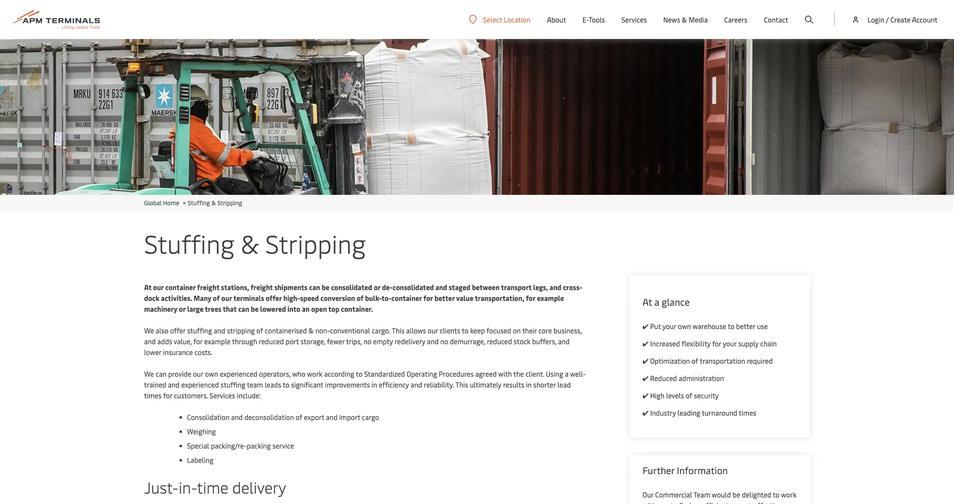 Task type: locate. For each thing, give the bounding box(es) containing it.
of left export
[[296, 413, 302, 422]]

work up significant
[[307, 369, 322, 379]]

0 vertical spatial your
[[663, 322, 676, 331]]

0 vertical spatial stuffing
[[188, 199, 210, 207]]

cargo
[[362, 413, 379, 422]]

0 horizontal spatial a
[[565, 369, 569, 379]]

1 vertical spatial at
[[643, 296, 652, 309]]

at a glance
[[643, 296, 690, 309]]

just-
[[144, 477, 179, 498]]

with down our
[[643, 501, 656, 505]]

stuffing
[[187, 326, 212, 336], [221, 380, 245, 390]]

1 horizontal spatial offer
[[266, 293, 282, 303]]

times right turnaround
[[739, 408, 756, 418]]

2 reduced from the left
[[487, 337, 512, 346]]

1 vertical spatial stuffing
[[144, 226, 234, 261]]

0 vertical spatial experienced
[[220, 369, 257, 379]]

this inside we can provide our own experienced operators, who work according to standardized operating procedures agreed with the client. using a well- trained and experienced stuffing team leads to significant improvements in efficiency and reliability. this ultimately results in shorter lead times for customers. services include:
[[455, 380, 468, 390]]

we up trained on the left bottom
[[144, 369, 154, 379]]

a inside we can provide our own experienced operators, who work according to standardized operating procedures agreed with the client. using a well- trained and experienced stuffing team leads to significant improvements in efficiency and reliability. this ultimately results in shorter lead times for customers. services include:
[[565, 369, 569, 379]]

increased
[[650, 339, 680, 349]]

be up cost-
[[733, 490, 740, 500]]

2 horizontal spatial can
[[309, 283, 320, 292]]

for up costs.
[[193, 337, 202, 346]]

container down de- on the bottom left of the page
[[391, 293, 422, 303]]

special packing/re-packing service
[[187, 441, 294, 451]]

0 horizontal spatial example
[[204, 337, 231, 346]]

0 vertical spatial container
[[165, 283, 196, 292]]

0 horizontal spatial stuffing
[[187, 326, 212, 336]]

can up trained on the left bottom
[[156, 369, 167, 379]]

turnaround
[[702, 408, 737, 418]]

select
[[483, 15, 502, 24]]

0 horizontal spatial this
[[392, 326, 405, 336]]

a up 'lead' on the right of the page
[[565, 369, 569, 379]]

weighing
[[187, 427, 216, 437]]

0 vertical spatial at
[[144, 283, 152, 292]]

0 vertical spatial work
[[307, 369, 322, 379]]

no down clients
[[440, 337, 448, 346]]

for inside we also offer stuffing and stripping of containerised & non-conventional cargo. this allows our clients to keep focused on their core business, and adds value, for example through reduced port storage, fewer trips, no empty redelivery and no demurrage, reduced stock buffers, and lower insurance costs.
[[193, 337, 202, 346]]

we
[[144, 326, 154, 336], [144, 369, 154, 379]]

and down the provide
[[168, 380, 180, 390]]

✔ industry leading turnaround times
[[643, 408, 756, 418]]

stuffing up include:
[[221, 380, 245, 390]]

or left de- on the bottom left of the page
[[374, 283, 380, 292]]

example inside we also offer stuffing and stripping of containerised & non-conventional cargo. this allows our clients to keep focused on their core business, and adds value, for example through reduced port storage, fewer trips, no empty redelivery and no demurrage, reduced stock buffers, and lower insurance costs.
[[204, 337, 231, 346]]

we inside we can provide our own experienced operators, who work according to standardized operating procedures agreed with the client. using a well- trained and experienced stuffing team leads to significant improvements in efficiency and reliability. this ultimately results in shorter lead times for customers. services include:
[[144, 369, 154, 379]]

1 horizontal spatial container
[[391, 293, 422, 303]]

stuffing down global home > stuffing & stripping
[[144, 226, 234, 261]]

the
[[514, 369, 524, 379]]

2 no from the left
[[440, 337, 448, 346]]

transport
[[501, 283, 532, 292]]

0 horizontal spatial or
[[179, 304, 186, 314]]

careers button
[[724, 0, 748, 39]]

1 horizontal spatial better
[[736, 322, 755, 331]]

redelivery
[[395, 337, 425, 346]]

this
[[392, 326, 405, 336], [455, 380, 468, 390]]

container up activities. in the bottom of the page
[[165, 283, 196, 292]]

keep
[[470, 326, 485, 336]]

0 horizontal spatial work
[[307, 369, 322, 379]]

our right the provide
[[193, 369, 203, 379]]

find
[[679, 501, 691, 505]]

work inside we can provide our own experienced operators, who work according to standardized operating procedures agreed with the client. using a well- trained and experienced stuffing team leads to significant improvements in efficiency and reliability. this ultimately results in shorter lead times for customers. services include:
[[307, 369, 322, 379]]

1 horizontal spatial times
[[739, 408, 756, 418]]

at up put
[[643, 296, 652, 309]]

✔ left reduced
[[643, 374, 649, 383]]

1 horizontal spatial a
[[654, 296, 659, 309]]

an down "speed"
[[302, 304, 310, 314]]

0 horizontal spatial at
[[144, 283, 152, 292]]

1 vertical spatial this
[[455, 380, 468, 390]]

✔ for ✔ optimization of transportation required
[[643, 356, 649, 366]]

2 ✔ from the top
[[643, 339, 649, 349]]

1 horizontal spatial consolidated
[[393, 283, 434, 292]]

2 in from the left
[[526, 380, 532, 390]]

0 vertical spatial times
[[144, 391, 162, 401]]

5 ✔ from the top
[[643, 391, 649, 401]]

at
[[144, 283, 152, 292], [643, 296, 652, 309]]

1 vertical spatial offer
[[170, 326, 185, 336]]

✔ high levels of security
[[643, 391, 719, 401]]

demurrage,
[[450, 337, 485, 346]]

0 horizontal spatial your
[[663, 322, 676, 331]]

example down legs,
[[537, 293, 564, 303]]

create
[[891, 15, 911, 24]]

1 vertical spatial your
[[723, 339, 737, 349]]

cross-
[[563, 283, 582, 292]]

0 horizontal spatial in
[[372, 380, 377, 390]]

example
[[537, 293, 564, 303], [204, 337, 231, 346]]

into
[[288, 304, 300, 314]]

0 horizontal spatial reduced
[[259, 337, 284, 346]]

we left the also
[[144, 326, 154, 336]]

reduced down containerised
[[259, 337, 284, 346]]

for down legs,
[[526, 293, 535, 303]]

stuffing up the value,
[[187, 326, 212, 336]]

0 horizontal spatial times
[[144, 391, 162, 401]]

leading
[[678, 408, 700, 418]]

experienced up the customers.
[[181, 380, 219, 390]]

stripping stuffing image
[[0, 39, 954, 195]]

1 vertical spatial a
[[565, 369, 569, 379]]

a left glance
[[654, 296, 659, 309]]

no right trips,
[[364, 337, 371, 346]]

reduced
[[259, 337, 284, 346], [487, 337, 512, 346]]

1 horizontal spatial in
[[526, 380, 532, 390]]

can down terminals
[[238, 304, 249, 314]]

standardized
[[364, 369, 405, 379]]

freight up many
[[197, 283, 219, 292]]

stripping
[[217, 199, 242, 207], [265, 226, 366, 261]]

our right allows
[[428, 326, 438, 336]]

put
[[650, 322, 661, 331]]

0 vertical spatial an
[[302, 304, 310, 314]]

1 vertical spatial work
[[781, 490, 797, 500]]

1 horizontal spatial no
[[440, 337, 448, 346]]

offer up lowered
[[266, 293, 282, 303]]

services
[[621, 15, 647, 24], [210, 391, 235, 401]]

in down standardized
[[372, 380, 377, 390]]

and up lower
[[144, 337, 156, 346]]

stations,
[[221, 283, 249, 292]]

1 horizontal spatial be
[[322, 283, 329, 292]]

0 horizontal spatial stripping
[[217, 199, 242, 207]]

or left cost-
[[730, 501, 736, 505]]

team
[[694, 490, 710, 500]]

of
[[213, 293, 220, 303], [357, 293, 364, 303], [256, 326, 263, 336], [692, 356, 698, 366], [686, 391, 692, 401], [296, 413, 302, 422]]

this up redelivery
[[392, 326, 405, 336]]

of up through
[[256, 326, 263, 336]]

optimization
[[650, 356, 690, 366]]

2 horizontal spatial or
[[730, 501, 736, 505]]

freight up terminals
[[251, 283, 273, 292]]

stuffing right >
[[188, 199, 210, 207]]

0 vertical spatial better
[[434, 293, 455, 303]]

offer up the value,
[[170, 326, 185, 336]]

your left supply
[[723, 339, 737, 349]]

about button
[[547, 0, 566, 39]]

about
[[547, 15, 566, 24]]

0 vertical spatial own
[[678, 322, 691, 331]]

at for ✔
[[643, 296, 652, 309]]

1 horizontal spatial stuffing
[[221, 380, 245, 390]]

our commercial team would be delighted to work with you to find an efficient or cost-effectiv
[[643, 490, 797, 505]]

to inside we also offer stuffing and stripping of containerised & non-conventional cargo. this allows our clients to keep focused on their core business, and adds value, for example through reduced port storage, fewer trips, no empty redelivery and no demurrage, reduced stock buffers, and lower insurance costs.
[[462, 326, 469, 336]]

1 horizontal spatial example
[[537, 293, 564, 303]]

our up dock on the bottom left of the page
[[153, 283, 164, 292]]

1 horizontal spatial this
[[455, 380, 468, 390]]

✔ left optimization
[[643, 356, 649, 366]]

this inside we also offer stuffing and stripping of containerised & non-conventional cargo. this allows our clients to keep focused on their core business, and adds value, for example through reduced port storage, fewer trips, no empty redelivery and no demurrage, reduced stock buffers, and lower insurance costs.
[[392, 326, 405, 336]]

and down include:
[[231, 413, 243, 422]]

1 horizontal spatial experienced
[[220, 369, 257, 379]]

1 horizontal spatial freight
[[251, 283, 273, 292]]

clients
[[440, 326, 460, 336]]

2 consolidated from the left
[[393, 283, 434, 292]]

times down trained on the left bottom
[[144, 391, 162, 401]]

lowered
[[260, 304, 286, 314]]

0 horizontal spatial be
[[251, 304, 259, 314]]

4 ✔ from the top
[[643, 374, 649, 383]]

work right delighted
[[781, 490, 797, 500]]

customers.
[[174, 391, 208, 401]]

2 we from the top
[[144, 369, 154, 379]]

value,
[[174, 337, 192, 346]]

1 vertical spatial we
[[144, 369, 154, 379]]

1 horizontal spatial your
[[723, 339, 737, 349]]

1 vertical spatial container
[[391, 293, 422, 303]]

1 horizontal spatial services
[[621, 15, 647, 24]]

using
[[546, 369, 563, 379]]

further information
[[643, 464, 728, 477]]

to up demurrage,
[[462, 326, 469, 336]]

of up 'container.'
[[357, 293, 364, 303]]

1 horizontal spatial with
[[643, 501, 656, 505]]

0 vertical spatial offer
[[266, 293, 282, 303]]

services right tools
[[621, 15, 647, 24]]

0 vertical spatial stuffing
[[187, 326, 212, 336]]

times inside we can provide our own experienced operators, who work according to standardized operating procedures agreed with the client. using a well- trained and experienced stuffing team leads to significant improvements in efficiency and reliability. this ultimately results in shorter lead times for customers. services include:
[[144, 391, 162, 401]]

✔ left industry
[[643, 408, 649, 418]]

be down terminals
[[251, 304, 259, 314]]

can inside we can provide our own experienced operators, who work according to standardized operating procedures agreed with the client. using a well- trained and experienced stuffing team leads to significant improvements in efficiency and reliability. this ultimately results in shorter lead times for customers. services include:
[[156, 369, 167, 379]]

1 consolidated from the left
[[331, 283, 372, 292]]

experienced up the team
[[220, 369, 257, 379]]

0 horizontal spatial an
[[302, 304, 310, 314]]

1 horizontal spatial work
[[781, 490, 797, 500]]

1 vertical spatial example
[[204, 337, 231, 346]]

and
[[435, 283, 447, 292], [550, 283, 561, 292], [214, 326, 225, 336], [144, 337, 156, 346], [427, 337, 439, 346], [558, 337, 570, 346], [168, 380, 180, 390], [411, 380, 422, 390], [231, 413, 243, 422], [326, 413, 338, 422]]

1 vertical spatial own
[[205, 369, 218, 379]]

of inside we also offer stuffing and stripping of containerised & non-conventional cargo. this allows our clients to keep focused on their core business, and adds value, for example through reduced port storage, fewer trips, no empty redelivery and no demurrage, reduced stock buffers, and lower insurance costs.
[[256, 326, 263, 336]]

0 horizontal spatial services
[[210, 391, 235, 401]]

to right warehouse
[[728, 322, 735, 331]]

1 vertical spatial stripping
[[265, 226, 366, 261]]

experienced
[[220, 369, 257, 379], [181, 380, 219, 390]]

an down team
[[693, 501, 701, 505]]

global home link
[[144, 199, 179, 207]]

1 vertical spatial an
[[693, 501, 701, 505]]

offer inside at our container freight stations, freight shipments can be consolidated or de-consolidated and staged between transport legs, and cross- dock activities. many of our terminals offer high-speed conversion of bulk-to-container for better value transportation, for example machinery or large trees that can be lowered into an open top container.
[[266, 293, 282, 303]]

to-
[[382, 293, 391, 303]]

our up that
[[221, 293, 232, 303]]

0 horizontal spatial offer
[[170, 326, 185, 336]]

reduced
[[650, 374, 677, 383]]

can up "speed"
[[309, 283, 320, 292]]

6 ✔ from the top
[[643, 408, 649, 418]]

1 horizontal spatial can
[[238, 304, 249, 314]]

be
[[322, 283, 329, 292], [251, 304, 259, 314], [733, 490, 740, 500]]

reduced down "focused"
[[487, 337, 512, 346]]

0 vertical spatial this
[[392, 326, 405, 336]]

further
[[643, 464, 675, 477]]

be up conversion
[[322, 283, 329, 292]]

✔ for ✔ high levels of security
[[643, 391, 649, 401]]

1 ✔ from the top
[[643, 322, 649, 331]]

e-tools button
[[583, 0, 605, 39]]

2 horizontal spatial be
[[733, 490, 740, 500]]

to up improvements
[[356, 369, 363, 379]]

2 vertical spatial can
[[156, 369, 167, 379]]

for down trained on the left bottom
[[163, 391, 172, 401]]

2 vertical spatial or
[[730, 501, 736, 505]]

we inside we also offer stuffing and stripping of containerised & non-conventional cargo. this allows our clients to keep focused on their core business, and adds value, for example through reduced port storage, fewer trips, no empty redelivery and no demurrage, reduced stock buffers, and lower insurance costs.
[[144, 326, 154, 336]]

1 vertical spatial stuffing
[[221, 380, 245, 390]]

and down business,
[[558, 337, 570, 346]]

time
[[197, 477, 228, 498]]

1 we from the top
[[144, 326, 154, 336]]

our
[[153, 283, 164, 292], [221, 293, 232, 303], [428, 326, 438, 336], [193, 369, 203, 379]]

0 vertical spatial stripping
[[217, 199, 242, 207]]

0 vertical spatial example
[[537, 293, 564, 303]]

1 vertical spatial with
[[643, 501, 656, 505]]

we for we can provide our own experienced operators, who work according to standardized operating procedures agreed with the client. using a well- trained and experienced stuffing team leads to significant improvements in efficiency and reliability. this ultimately results in shorter lead times for customers. services include:
[[144, 369, 154, 379]]

0 vertical spatial with
[[498, 369, 512, 379]]

better down staged
[[434, 293, 455, 303]]

on
[[513, 326, 521, 336]]

or down activities. in the bottom of the page
[[179, 304, 186, 314]]

1 horizontal spatial at
[[643, 296, 652, 309]]

to down commercial
[[671, 501, 677, 505]]

location
[[504, 15, 531, 24]]

1 vertical spatial experienced
[[181, 380, 219, 390]]

1 vertical spatial services
[[210, 391, 235, 401]]

terminals
[[233, 293, 264, 303]]

your
[[663, 322, 676, 331], [723, 339, 737, 349]]

own up flexibility
[[678, 322, 691, 331]]

✔ left increased
[[643, 339, 649, 349]]

we can provide our own experienced operators, who work according to standardized operating procedures agreed with the client. using a well- trained and experienced stuffing team leads to significant improvements in efficiency and reliability. this ultimately results in shorter lead times for customers. services include:
[[144, 369, 586, 401]]

procedures
[[439, 369, 474, 379]]

use
[[757, 322, 768, 331]]

operators,
[[259, 369, 291, 379]]

better left use
[[736, 322, 755, 331]]

✔ for ✔ put your own warehouse to better use
[[643, 322, 649, 331]]

with inside we can provide our own experienced operators, who work according to standardized operating procedures agreed with the client. using a well- trained and experienced stuffing team leads to significant improvements in efficiency and reliability. this ultimately results in shorter lead times for customers. services include:
[[498, 369, 512, 379]]

own down costs.
[[205, 369, 218, 379]]

work inside our commercial team would be delighted to work with you to find an efficient or cost-effectiv
[[781, 490, 797, 500]]

0 vertical spatial we
[[144, 326, 154, 336]]

client.
[[526, 369, 544, 379]]

1 horizontal spatial an
[[693, 501, 701, 505]]

0 horizontal spatial can
[[156, 369, 167, 379]]

for inside we can provide our own experienced operators, who work according to standardized operating procedures agreed with the client. using a well- trained and experienced stuffing team leads to significant improvements in efficiency and reliability. this ultimately results in shorter lead times for customers. services include:
[[163, 391, 172, 401]]

dock
[[144, 293, 159, 303]]

3 ✔ from the top
[[643, 356, 649, 366]]

at up dock on the bottom left of the page
[[144, 283, 152, 292]]

in down the client.
[[526, 380, 532, 390]]

our inside we also offer stuffing and stripping of containerised & non-conventional cargo. this allows our clients to keep focused on their core business, and adds value, for example through reduced port storage, fewer trips, no empty redelivery and no demurrage, reduced stock buffers, and lower insurance costs.
[[428, 326, 438, 336]]

costs.
[[195, 348, 212, 357]]

2 vertical spatial be
[[733, 490, 740, 500]]

port
[[286, 337, 299, 346]]

example up costs.
[[204, 337, 231, 346]]

1 vertical spatial be
[[251, 304, 259, 314]]

0 horizontal spatial with
[[498, 369, 512, 379]]

✔ for ✔ industry leading turnaround times
[[643, 408, 649, 418]]

of right "levels"
[[686, 391, 692, 401]]

0 vertical spatial services
[[621, 15, 647, 24]]

✔ left put
[[643, 322, 649, 331]]

top
[[328, 304, 340, 314]]

packing
[[247, 441, 271, 451]]

1 horizontal spatial reduced
[[487, 337, 512, 346]]

1 vertical spatial can
[[238, 304, 249, 314]]

0 horizontal spatial consolidated
[[331, 283, 372, 292]]

own
[[678, 322, 691, 331], [205, 369, 218, 379]]

0 horizontal spatial no
[[364, 337, 371, 346]]

this down procedures
[[455, 380, 468, 390]]

many
[[194, 293, 211, 303]]

services up consolidation
[[210, 391, 235, 401]]

your right put
[[663, 322, 676, 331]]

/
[[886, 15, 889, 24]]

transportation
[[700, 356, 745, 366]]

allows
[[406, 326, 426, 336]]

high
[[650, 391, 665, 401]]

industry
[[650, 408, 676, 418]]

at inside at our container freight stations, freight shipments can be consolidated or de-consolidated and staged between transport legs, and cross- dock activities. many of our terminals offer high-speed conversion of bulk-to-container for better value transportation, for example machinery or large trees that can be lowered into an open top container.
[[144, 283, 152, 292]]

tools
[[589, 15, 605, 24]]

an
[[302, 304, 310, 314], [693, 501, 701, 505]]

0 horizontal spatial better
[[434, 293, 455, 303]]

✔ left high
[[643, 391, 649, 401]]

0 horizontal spatial own
[[205, 369, 218, 379]]

0 vertical spatial or
[[374, 283, 380, 292]]

0 horizontal spatial freight
[[197, 283, 219, 292]]

packing/re-
[[211, 441, 247, 451]]

with left the
[[498, 369, 512, 379]]



Task type: vqa. For each thing, say whether or not it's contained in the screenshot.
S
no



Task type: describe. For each thing, give the bounding box(es) containing it.
their
[[522, 326, 537, 336]]

login
[[868, 15, 885, 24]]

cost-
[[738, 501, 754, 505]]

an inside at our container freight stations, freight shipments can be consolidated or de-consolidated and staged between transport legs, and cross- dock activities. many of our terminals offer high-speed conversion of bulk-to-container for better value transportation, for example machinery or large trees that can be lowered into an open top container.
[[302, 304, 310, 314]]

1 horizontal spatial or
[[374, 283, 380, 292]]

business,
[[554, 326, 582, 336]]

example inside at our container freight stations, freight shipments can be consolidated or de-consolidated and staged between transport legs, and cross- dock activities. many of our terminals offer high-speed conversion of bulk-to-container for better value transportation, for example machinery or large trees that can be lowered into an open top container.
[[537, 293, 564, 303]]

contact
[[764, 15, 788, 24]]

efficient
[[702, 501, 728, 505]]

services inside we can provide our own experienced operators, who work according to standardized operating procedures agreed with the client. using a well- trained and experienced stuffing team leads to significant improvements in efficiency and reliability. this ultimately results in shorter lead times for customers. services include:
[[210, 391, 235, 401]]

lower
[[144, 348, 161, 357]]

deconsolidation
[[244, 413, 294, 422]]

or inside our commercial team would be delighted to work with you to find an efficient or cost-effectiv
[[730, 501, 736, 505]]

leads
[[265, 380, 281, 390]]

✔ for ✔ reduced administration
[[643, 374, 649, 383]]

0 vertical spatial a
[[654, 296, 659, 309]]

✔ put your own warehouse to better use
[[643, 322, 768, 331]]

1 in from the left
[[372, 380, 377, 390]]

services button
[[621, 0, 647, 39]]

and right export
[[326, 413, 338, 422]]

1 horizontal spatial own
[[678, 322, 691, 331]]

significant
[[291, 380, 323, 390]]

✔ for ✔ increased flexibility for your supply chain
[[643, 339, 649, 349]]

stuffing inside we can provide our own experienced operators, who work according to standardized operating procedures agreed with the client. using a well- trained and experienced stuffing team leads to significant improvements in efficiency and reliability. this ultimately results in shorter lead times for customers. services include:
[[221, 380, 245, 390]]

& inside we also offer stuffing and stripping of containerised & non-conventional cargo. this allows our clients to keep focused on their core business, and adds value, for example through reduced port storage, fewer trips, no empty redelivery and no demurrage, reduced stock buffers, and lower insurance costs.
[[309, 326, 314, 336]]

de-
[[382, 283, 393, 292]]

conventional
[[330, 326, 370, 336]]

to right leads
[[283, 380, 289, 390]]

delighted
[[742, 490, 771, 500]]

results
[[503, 380, 524, 390]]

focused
[[487, 326, 511, 336]]

with inside our commercial team would be delighted to work with you to find an efficient or cost-effectiv
[[643, 501, 656, 505]]

to right delighted
[[773, 490, 780, 500]]

we also offer stuffing and stripping of containerised & non-conventional cargo. this allows our clients to keep focused on their core business, and adds value, for example through reduced port storage, fewer trips, no empty redelivery and no demurrage, reduced stock buffers, and lower insurance costs.
[[144, 326, 582, 357]]

levels
[[666, 391, 684, 401]]

high-
[[283, 293, 300, 303]]

2 freight from the left
[[251, 283, 273, 292]]

just-in-time delivery
[[144, 477, 286, 498]]

login / create account
[[868, 15, 938, 24]]

according
[[324, 369, 354, 379]]

legs,
[[533, 283, 548, 292]]

that
[[223, 304, 237, 314]]

our inside we can provide our own experienced operators, who work according to standardized operating procedures agreed with the client. using a well- trained and experienced stuffing team leads to significant improvements in efficiency and reliability. this ultimately results in shorter lead times for customers. services include:
[[193, 369, 203, 379]]

and left staged
[[435, 283, 447, 292]]

news & media
[[663, 15, 708, 24]]

select location
[[483, 15, 531, 24]]

stripping
[[227, 326, 255, 336]]

include:
[[237, 391, 261, 401]]

better inside at our container freight stations, freight shipments can be consolidated or de-consolidated and staged between transport legs, and cross- dock activities. many of our terminals offer high-speed conversion of bulk-to-container for better value transportation, for example machinery or large trees that can be lowered into an open top container.
[[434, 293, 455, 303]]

service
[[272, 441, 294, 451]]

glance
[[662, 296, 690, 309]]

would
[[712, 490, 731, 500]]

activities.
[[161, 293, 192, 303]]

stuffing inside we also offer stuffing and stripping of containerised & non-conventional cargo. this allows our clients to keep focused on their core business, and adds value, for example through reduced port storage, fewer trips, no empty redelivery and no demurrage, reduced stock buffers, and lower insurance costs.
[[187, 326, 212, 336]]

✔ increased flexibility for your supply chain
[[643, 339, 777, 349]]

own inside we can provide our own experienced operators, who work according to standardized operating procedures agreed with the client. using a well- trained and experienced stuffing team leads to significant improvements in efficiency and reliability. this ultimately results in shorter lead times for customers. services include:
[[205, 369, 218, 379]]

1 horizontal spatial stripping
[[265, 226, 366, 261]]

and left stripping
[[214, 326, 225, 336]]

non-
[[315, 326, 330, 336]]

containerised
[[265, 326, 307, 336]]

global home > stuffing & stripping
[[144, 199, 242, 207]]

delivery
[[232, 477, 286, 498]]

1 vertical spatial or
[[179, 304, 186, 314]]

large
[[187, 304, 204, 314]]

consolidation
[[187, 413, 229, 422]]

adds
[[157, 337, 172, 346]]

in-
[[179, 477, 197, 498]]

of up trees
[[213, 293, 220, 303]]

container.
[[341, 304, 373, 314]]

cargo.
[[372, 326, 390, 336]]

required
[[747, 356, 773, 366]]

trips,
[[346, 337, 362, 346]]

stock
[[514, 337, 530, 346]]

you
[[658, 501, 669, 505]]

offer inside we also offer stuffing and stripping of containerised & non-conventional cargo. this allows our clients to keep focused on their core business, and adds value, for example through reduced port storage, fewer trips, no empty redelivery and no demurrage, reduced stock buffers, and lower insurance costs.
[[170, 326, 185, 336]]

0 horizontal spatial container
[[165, 283, 196, 292]]

reliability.
[[424, 380, 454, 390]]

our
[[643, 490, 654, 500]]

lead
[[558, 380, 571, 390]]

storage,
[[300, 337, 325, 346]]

we for we also offer stuffing and stripping of containerised & non-conventional cargo. this allows our clients to keep focused on their core business, and adds value, for example through reduced port storage, fewer trips, no empty redelivery and no demurrage, reduced stock buffers, and lower insurance costs.
[[144, 326, 154, 336]]

1 reduced from the left
[[259, 337, 284, 346]]

of down flexibility
[[692, 356, 698, 366]]

1 freight from the left
[[197, 283, 219, 292]]

contact button
[[764, 0, 788, 39]]

and right legs,
[[550, 283, 561, 292]]

shorter
[[533, 380, 556, 390]]

1 vertical spatial times
[[739, 408, 756, 418]]

well-
[[570, 369, 586, 379]]

also
[[156, 326, 168, 336]]

insurance
[[163, 348, 193, 357]]

0 vertical spatial be
[[322, 283, 329, 292]]

0 vertical spatial can
[[309, 283, 320, 292]]

through
[[232, 337, 257, 346]]

staged
[[449, 283, 470, 292]]

for up allows
[[423, 293, 433, 303]]

administration
[[679, 374, 724, 383]]

0 horizontal spatial experienced
[[181, 380, 219, 390]]

media
[[689, 15, 708, 24]]

supply
[[738, 339, 759, 349]]

machinery
[[144, 304, 177, 314]]

shipments
[[274, 283, 308, 292]]

who
[[292, 369, 305, 379]]

1 no from the left
[[364, 337, 371, 346]]

✔ optimization of transportation required
[[643, 356, 773, 366]]

be inside our commercial team would be delighted to work with you to find an efficient or cost-effectiv
[[733, 490, 740, 500]]

team
[[247, 380, 263, 390]]

empty
[[373, 337, 393, 346]]

provide
[[168, 369, 191, 379]]

core
[[539, 326, 552, 336]]

labeling
[[187, 456, 213, 465]]

an inside our commercial team would be delighted to work with you to find an efficient or cost-effectiv
[[693, 501, 701, 505]]

at for just-
[[144, 283, 152, 292]]

for up transportation at bottom
[[712, 339, 721, 349]]

and down operating on the left bottom of the page
[[411, 380, 422, 390]]

conversion
[[320, 293, 355, 303]]

efficiency
[[379, 380, 409, 390]]

fewer
[[327, 337, 345, 346]]

account
[[912, 15, 938, 24]]

news & media button
[[663, 0, 708, 39]]

1 vertical spatial better
[[736, 322, 755, 331]]

home
[[163, 199, 179, 207]]

& inside dropdown button
[[682, 15, 687, 24]]

warehouse
[[693, 322, 726, 331]]

import
[[339, 413, 360, 422]]

and right redelivery
[[427, 337, 439, 346]]



